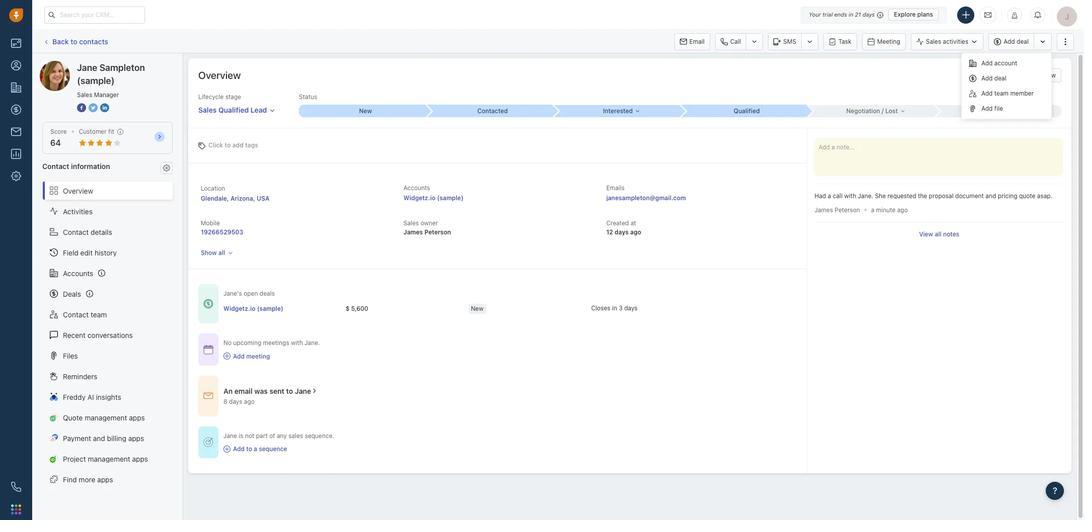 Task type: describe. For each thing, give the bounding box(es) containing it.
customize overview button
[[984, 68, 1062, 83]]

phone element
[[6, 477, 26, 498]]

0 vertical spatial in
[[849, 11, 854, 18]]

insights
[[96, 393, 121, 402]]

add down upcoming at the left bottom of the page
[[233, 353, 245, 360]]

negotiation / lost
[[847, 107, 898, 115]]

contacts
[[79, 37, 108, 46]]

contact for contact team
[[63, 310, 89, 319]]

management for quote
[[85, 414, 127, 422]]

jane. for meetings
[[305, 340, 320, 347]]

created at 12 days ago
[[607, 220, 642, 236]]

negotiation
[[847, 107, 881, 115]]

2 vertical spatial a
[[254, 446, 257, 453]]

widgetz.io (sample)
[[224, 305, 284, 313]]

days right 21
[[863, 11, 875, 18]]

add deal inside button
[[1004, 38, 1029, 45]]

(sample) for accounts widgetz.io (sample)
[[437, 194, 464, 202]]

container_wx8msf4aqz5i3rn1 image inside add meeting link
[[224, 353, 231, 360]]

project management apps
[[63, 455, 148, 464]]

deal inside button
[[1017, 38, 1029, 45]]

find more apps
[[63, 476, 113, 484]]

view all notes link
[[920, 230, 960, 239]]

click
[[208, 141, 223, 149]]

the
[[918, 192, 928, 200]]

add to a sequence
[[233, 446, 287, 453]]

interested button
[[553, 105, 681, 117]]

days inside row
[[625, 305, 638, 312]]

quote management apps
[[63, 414, 145, 422]]

1 vertical spatial deal
[[995, 74, 1007, 82]]

team for contact
[[91, 310, 107, 319]]

she
[[875, 192, 886, 200]]

widgetz.io inside accounts widgetz.io (sample)
[[404, 194, 436, 202]]

add meeting link
[[224, 352, 320, 361]]

back to contacts
[[52, 37, 108, 46]]

interested
[[603, 107, 633, 115]]

to for add to a sequence
[[246, 446, 252, 453]]

won / churned
[[978, 107, 1021, 115]]

document
[[956, 192, 984, 200]]

add up add file
[[982, 90, 993, 97]]

location
[[201, 185, 225, 192]]

sales inside the jane sampleton (sample) sales manager
[[77, 91, 92, 99]]

add down "is" in the left bottom of the page
[[233, 446, 245, 453]]

0 horizontal spatial and
[[93, 434, 105, 443]]

to right sent
[[286, 387, 293, 396]]

sales qualified lead
[[198, 106, 267, 114]]

apps for quote management apps
[[129, 414, 145, 422]]

jane's open deals
[[224, 290, 275, 298]]

status
[[299, 93, 317, 101]]

meeting
[[878, 38, 901, 45]]

linkedin circled image
[[100, 103, 109, 113]]

add
[[232, 141, 244, 149]]

field
[[63, 249, 78, 257]]

apps right billing at the left of the page
[[128, 434, 144, 443]]

quote
[[63, 414, 83, 422]]

email
[[235, 387, 253, 396]]

sales for sales owner james peterson
[[404, 220, 419, 227]]

/ for churned
[[993, 107, 995, 115]]

with for meetings
[[291, 340, 303, 347]]

add meeting
[[233, 353, 270, 360]]

add deal button
[[989, 33, 1034, 50]]

deals
[[63, 290, 81, 298]]

container_wx8msf4aqz5i3rn1 image right sent
[[311, 388, 318, 395]]

customize overview
[[999, 72, 1056, 79]]

0 horizontal spatial widgetz.io (sample) link
[[224, 305, 284, 313]]

explore plans link
[[889, 9, 939, 21]]

all for show
[[219, 249, 225, 257]]

container_wx8msf4aqz5i3rn1 image left 'widgetz.io (sample)'
[[203, 299, 214, 309]]

contact details
[[63, 228, 112, 236]]

19266529503 link
[[201, 229, 243, 236]]

add down add account
[[982, 74, 993, 82]]

add to a sequence link
[[224, 445, 334, 454]]

was
[[254, 387, 268, 396]]

won / churned link
[[935, 105, 1062, 117]]

add account
[[982, 59, 1018, 67]]

all for view
[[935, 231, 942, 238]]

accounts widgetz.io (sample)
[[404, 184, 464, 202]]

recent conversations
[[63, 331, 133, 340]]

location glendale, arizona, usa
[[201, 185, 270, 202]]

score
[[50, 128, 67, 135]]

email button
[[675, 33, 711, 50]]

at
[[631, 220, 636, 227]]

Search your CRM... text field
[[44, 6, 145, 23]]

contacted
[[478, 107, 508, 115]]

days inside created at 12 days ago
[[615, 229, 629, 236]]

(sample) for jane sampleton (sample)
[[114, 60, 143, 69]]

is
[[239, 432, 244, 440]]

field edit history
[[63, 249, 117, 257]]

no upcoming meetings with jane.
[[224, 340, 320, 347]]

$
[[346, 305, 350, 313]]

meeting button
[[863, 33, 906, 50]]

jane for jane sampleton (sample) sales manager
[[77, 62, 97, 73]]

21
[[855, 11, 861, 18]]

plans
[[918, 11, 934, 18]]

jane for jane is not part of any sales sequence.
[[224, 432, 237, 440]]

sales owner james peterson
[[404, 220, 451, 236]]

contact for contact information
[[42, 162, 69, 171]]

back
[[52, 37, 69, 46]]

task
[[839, 38, 852, 45]]

mng settings image
[[163, 165, 170, 172]]

an email was sent to jane
[[224, 387, 311, 396]]

jane's
[[224, 290, 242, 298]]

call
[[833, 192, 843, 200]]

view
[[920, 231, 934, 238]]

1 horizontal spatial a
[[828, 192, 832, 200]]

5,600
[[351, 305, 368, 313]]

sales for sales qualified lead
[[198, 106, 217, 114]]

add inside button
[[1004, 38, 1016, 45]]

mobile
[[201, 220, 220, 227]]

to for click to add tags
[[225, 141, 231, 149]]

2 horizontal spatial a
[[872, 207, 875, 214]]

ago for a minute ago
[[898, 207, 908, 214]]

container_wx8msf4aqz5i3rn1 image left "is" in the left bottom of the page
[[203, 438, 214, 448]]

team for add
[[995, 90, 1009, 97]]

customize
[[999, 72, 1029, 79]]

qualified link
[[681, 105, 808, 117]]

0 vertical spatial widgetz.io (sample) link
[[404, 194, 464, 202]]

had a call with jane. she requested the proposal document and pricing quote asap.
[[815, 192, 1053, 200]]

deals
[[260, 290, 275, 298]]

show all
[[201, 249, 225, 257]]

0 vertical spatial overview
[[198, 69, 241, 81]]

apps for project management apps
[[132, 455, 148, 464]]

james inside the sales owner james peterson
[[404, 229, 423, 236]]

activities
[[63, 207, 93, 216]]

to for back to contacts
[[71, 37, 77, 46]]

interested link
[[553, 105, 681, 117]]

sales activities
[[926, 38, 969, 45]]

8 days ago
[[224, 398, 255, 406]]

days right 8
[[229, 398, 242, 406]]

jane sampleton (sample) sales manager
[[77, 62, 145, 99]]

arizona,
[[231, 195, 255, 202]]

explore
[[894, 11, 916, 18]]

glendale, arizona, usa link
[[201, 195, 270, 202]]

sales qualified lead link
[[198, 101, 276, 115]]

no
[[224, 340, 232, 347]]

/ for lost
[[882, 107, 884, 115]]

pricing
[[998, 192, 1018, 200]]

ai
[[88, 393, 94, 402]]

your
[[809, 11, 821, 18]]

james peterson
[[815, 206, 860, 214]]

send email image
[[985, 10, 992, 19]]



Task type: locate. For each thing, give the bounding box(es) containing it.
ago for 8 days ago
[[244, 398, 255, 406]]

overview up activities
[[63, 187, 93, 195]]

meeting
[[246, 353, 270, 360]]

ends
[[835, 11, 848, 18]]

0 horizontal spatial new
[[359, 107, 372, 115]]

an
[[224, 387, 233, 396]]

1 vertical spatial widgetz.io (sample) link
[[224, 305, 284, 313]]

64
[[50, 139, 61, 148]]

negotiation / lost link
[[808, 105, 935, 117]]

container_wx8msf4aqz5i3rn1 image
[[203, 299, 214, 309], [224, 353, 231, 360], [311, 388, 318, 395], [203, 438, 214, 448], [224, 446, 231, 453]]

qualified inside sales qualified lead link
[[219, 106, 249, 114]]

2 horizontal spatial ago
[[898, 207, 908, 214]]

owner
[[421, 220, 438, 227]]

and left billing at the left of the page
[[93, 434, 105, 443]]

0 vertical spatial all
[[935, 231, 942, 238]]

1 horizontal spatial james
[[815, 206, 833, 214]]

1 vertical spatial contact
[[63, 228, 89, 236]]

1 vertical spatial add deal
[[982, 74, 1007, 82]]

deal
[[1017, 38, 1029, 45], [995, 74, 1007, 82]]

1 vertical spatial management
[[88, 455, 130, 464]]

0 horizontal spatial /
[[882, 107, 884, 115]]

a minute ago
[[872, 207, 908, 214]]

(sample) for jane sampleton (sample) sales manager
[[77, 76, 115, 86]]

/ left file
[[993, 107, 995, 115]]

twitter circled image
[[89, 103, 98, 113]]

0 horizontal spatial overview
[[63, 187, 93, 195]]

0 horizontal spatial jane.
[[305, 340, 320, 347]]

1 vertical spatial peterson
[[425, 229, 451, 236]]

0 vertical spatial accounts
[[404, 184, 430, 192]]

0 vertical spatial management
[[85, 414, 127, 422]]

contact down activities
[[63, 228, 89, 236]]

notes
[[944, 231, 960, 238]]

score 64
[[50, 128, 67, 148]]

2 vertical spatial contact
[[63, 310, 89, 319]]

accounts for accounts widgetz.io (sample)
[[404, 184, 430, 192]]

sampleton for jane sampleton (sample) sales manager
[[100, 62, 145, 73]]

sales for sales activities
[[926, 38, 942, 45]]

jane. left the she
[[858, 192, 874, 200]]

a down not
[[254, 446, 257, 453]]

with for call
[[845, 192, 857, 200]]

2 container_wx8msf4aqz5i3rn1 image from the top
[[203, 391, 214, 401]]

sampleton up manager
[[100, 62, 145, 73]]

0 vertical spatial deal
[[1017, 38, 1029, 45]]

0 vertical spatial new
[[359, 107, 372, 115]]

1 horizontal spatial widgetz.io
[[404, 194, 436, 202]]

call link
[[716, 33, 746, 50]]

1 horizontal spatial qualified
[[734, 107, 760, 115]]

1 horizontal spatial all
[[935, 231, 942, 238]]

sampleton inside the jane sampleton (sample) sales manager
[[100, 62, 145, 73]]

0 vertical spatial james
[[815, 206, 833, 214]]

james down had
[[815, 206, 833, 214]]

1 horizontal spatial /
[[993, 107, 995, 115]]

1 vertical spatial container_wx8msf4aqz5i3rn1 image
[[203, 391, 214, 401]]

history
[[95, 249, 117, 257]]

0 horizontal spatial ago
[[244, 398, 255, 406]]

1 vertical spatial with
[[291, 340, 303, 347]]

all right view
[[935, 231, 942, 238]]

2 vertical spatial ago
[[244, 398, 255, 406]]

1 vertical spatial new
[[471, 305, 484, 313]]

$ 5,600
[[346, 305, 368, 313]]

(sample) inside accounts widgetz.io (sample)
[[437, 194, 464, 202]]

deal down add account
[[995, 74, 1007, 82]]

not
[[245, 432, 254, 440]]

in left 3
[[612, 305, 617, 312]]

container_wx8msf4aqz5i3rn1 image left the "no"
[[203, 345, 214, 355]]

and left pricing
[[986, 192, 997, 200]]

1 horizontal spatial peterson
[[835, 206, 860, 214]]

1 horizontal spatial widgetz.io (sample) link
[[404, 194, 464, 202]]

peterson down 'owner'
[[425, 229, 451, 236]]

apps for find more apps
[[97, 476, 113, 484]]

conversations
[[88, 331, 133, 340]]

peterson
[[835, 206, 860, 214], [425, 229, 451, 236]]

0 horizontal spatial accounts
[[63, 269, 93, 278]]

1 vertical spatial ago
[[631, 229, 642, 236]]

widgetz.io down jane's
[[224, 305, 256, 313]]

0 horizontal spatial all
[[219, 249, 225, 257]]

contact down 64 button
[[42, 162, 69, 171]]

with right meetings
[[291, 340, 303, 347]]

add left file
[[982, 105, 993, 112]]

sms
[[784, 38, 797, 45]]

lead
[[251, 106, 267, 114]]

in inside row
[[612, 305, 617, 312]]

2 / from the left
[[993, 107, 995, 115]]

management for project
[[88, 455, 130, 464]]

apps down payment and billing apps
[[132, 455, 148, 464]]

contact information
[[42, 162, 110, 171]]

upcoming
[[233, 340, 261, 347]]

mobile 19266529503
[[201, 220, 243, 236]]

0 horizontal spatial in
[[612, 305, 617, 312]]

apps right more in the bottom of the page
[[97, 476, 113, 484]]

/ left 'lost'
[[882, 107, 884, 115]]

0 horizontal spatial widgetz.io
[[224, 305, 256, 313]]

ago down the 'requested'
[[898, 207, 908, 214]]

0 vertical spatial container_wx8msf4aqz5i3rn1 image
[[203, 345, 214, 355]]

(sample) down jane sampleton (sample)
[[77, 76, 115, 86]]

1 vertical spatial widgetz.io
[[224, 305, 256, 313]]

sequence.
[[305, 432, 334, 440]]

1 vertical spatial and
[[93, 434, 105, 443]]

a left minute
[[872, 207, 875, 214]]

billing
[[107, 434, 126, 443]]

accounts inside accounts widgetz.io (sample)
[[404, 184, 430, 192]]

widgetz.io (sample) link down the open on the left of the page
[[224, 305, 284, 313]]

/ inside button
[[993, 107, 995, 115]]

(sample) up 'owner'
[[437, 194, 464, 202]]

jane inside the jane sampleton (sample) sales manager
[[77, 62, 97, 73]]

trial
[[823, 11, 833, 18]]

add deal up account
[[1004, 38, 1029, 45]]

won
[[978, 107, 991, 115]]

0 horizontal spatial team
[[91, 310, 107, 319]]

sales down lifecycle
[[198, 106, 217, 114]]

1 / from the left
[[882, 107, 884, 115]]

james down 'owner'
[[404, 229, 423, 236]]

usa
[[257, 195, 270, 202]]

1 vertical spatial jane.
[[305, 340, 320, 347]]

1 horizontal spatial jane.
[[858, 192, 874, 200]]

jane down "contacts"
[[77, 62, 97, 73]]

customer
[[79, 128, 107, 135]]

1 horizontal spatial in
[[849, 11, 854, 18]]

1 horizontal spatial ago
[[631, 229, 642, 236]]

won / churned button
[[935, 105, 1062, 117]]

(sample) inside row
[[257, 305, 284, 313]]

sampleton down "contacts"
[[77, 60, 112, 69]]

sampleton for jane sampleton (sample)
[[77, 60, 112, 69]]

overview up lifecycle stage
[[198, 69, 241, 81]]

container_wx8msf4aqz5i3rn1 image left add to a sequence
[[224, 446, 231, 453]]

jane left "is" in the left bottom of the page
[[224, 432, 237, 440]]

(sample) inside the jane sampleton (sample) sales manager
[[77, 76, 115, 86]]

jane for jane sampleton (sample)
[[60, 60, 75, 69]]

container_wx8msf4aqz5i3rn1 image inside add to a sequence link
[[224, 446, 231, 453]]

0 vertical spatial ago
[[898, 207, 908, 214]]

widgetz.io (sample) link up 'owner'
[[404, 194, 464, 202]]

/ inside 'button'
[[882, 107, 884, 115]]

management down payment and billing apps
[[88, 455, 130, 464]]

deal up account
[[1017, 38, 1029, 45]]

qualified inside qualified link
[[734, 107, 760, 115]]

widgetz.io (sample) link
[[404, 194, 464, 202], [224, 305, 284, 313]]

container_wx8msf4aqz5i3rn1 image left 8
[[203, 391, 214, 401]]

1 vertical spatial accounts
[[63, 269, 93, 278]]

to right back
[[71, 37, 77, 46]]

a left call on the right top of page
[[828, 192, 832, 200]]

customer fit
[[79, 128, 114, 135]]

1 horizontal spatial team
[[995, 90, 1009, 97]]

stage
[[225, 93, 241, 101]]

call button
[[716, 33, 746, 50]]

james
[[815, 206, 833, 214], [404, 229, 423, 236]]

accounts up 'owner'
[[404, 184, 430, 192]]

quote
[[1020, 192, 1036, 200]]

1 vertical spatial a
[[872, 207, 875, 214]]

accounts for accounts
[[63, 269, 93, 278]]

sales up facebook circled icon
[[77, 91, 92, 99]]

add up account
[[1004, 38, 1016, 45]]

1 vertical spatial all
[[219, 249, 225, 257]]

recent
[[63, 331, 86, 340]]

0 vertical spatial widgetz.io
[[404, 194, 436, 202]]

activities
[[943, 38, 969, 45]]

1 horizontal spatial accounts
[[404, 184, 430, 192]]

sales left activities
[[926, 38, 942, 45]]

container_wx8msf4aqz5i3rn1 image down the "no"
[[224, 353, 231, 360]]

1 horizontal spatial deal
[[1017, 38, 1029, 45]]

1 vertical spatial in
[[612, 305, 617, 312]]

click to add tags
[[208, 141, 258, 149]]

meetings
[[263, 340, 289, 347]]

0 horizontal spatial a
[[254, 446, 257, 453]]

0 vertical spatial a
[[828, 192, 832, 200]]

to left add on the top
[[225, 141, 231, 149]]

1 horizontal spatial overview
[[198, 69, 241, 81]]

to down not
[[246, 446, 252, 453]]

team up file
[[995, 90, 1009, 97]]

your trial ends in 21 days
[[809, 11, 875, 18]]

management up payment and billing apps
[[85, 414, 127, 422]]

0 vertical spatial and
[[986, 192, 997, 200]]

show
[[201, 249, 217, 257]]

days right 3
[[625, 305, 638, 312]]

contact team
[[63, 310, 107, 319]]

0 horizontal spatial peterson
[[425, 229, 451, 236]]

8
[[224, 398, 227, 406]]

team up recent conversations
[[91, 310, 107, 319]]

row
[[224, 299, 714, 320]]

1 container_wx8msf4aqz5i3rn1 image from the top
[[203, 345, 214, 355]]

sms button
[[769, 33, 802, 50]]

days down created
[[615, 229, 629, 236]]

jane right sent
[[295, 387, 311, 396]]

find
[[63, 476, 77, 484]]

1 horizontal spatial and
[[986, 192, 997, 200]]

files
[[63, 352, 78, 360]]

(sample) up manager
[[114, 60, 143, 69]]

0 vertical spatial with
[[845, 192, 857, 200]]

overview
[[198, 69, 241, 81], [63, 187, 93, 195]]

widgetz.io up 'owner'
[[404, 194, 436, 202]]

row containing closes in 3 days
[[224, 299, 714, 320]]

payment and billing apps
[[63, 434, 144, 443]]

add file
[[982, 105, 1004, 112]]

1 vertical spatial team
[[91, 310, 107, 319]]

jane.
[[858, 192, 874, 200], [305, 340, 320, 347]]

sales left 'owner'
[[404, 220, 419, 227]]

0 vertical spatial team
[[995, 90, 1009, 97]]

freddy ai insights
[[63, 393, 121, 402]]

reminders
[[63, 372, 97, 381]]

contact for contact details
[[63, 228, 89, 236]]

1 vertical spatial james
[[404, 229, 423, 236]]

tags
[[245, 141, 258, 149]]

emails janesampleton@gmail.com
[[607, 184, 686, 202]]

closes
[[592, 305, 611, 312]]

jane. right meetings
[[305, 340, 320, 347]]

ago down email at the bottom left of the page
[[244, 398, 255, 406]]

jane down back
[[60, 60, 75, 69]]

0 horizontal spatial with
[[291, 340, 303, 347]]

jane sampleton (sample)
[[60, 60, 143, 69]]

minute
[[877, 207, 896, 214]]

64 button
[[50, 139, 61, 148]]

glendale,
[[201, 195, 229, 202]]

in left 21
[[849, 11, 854, 18]]

apps up payment and billing apps
[[129, 414, 145, 422]]

management
[[85, 414, 127, 422], [88, 455, 130, 464]]

new inside the new link
[[359, 107, 372, 115]]

(sample) down deals
[[257, 305, 284, 313]]

peterson inside the sales owner james peterson
[[425, 229, 451, 236]]

1 vertical spatial overview
[[63, 187, 93, 195]]

12
[[607, 229, 613, 236]]

0 vertical spatial jane.
[[858, 192, 874, 200]]

add left account
[[982, 59, 993, 67]]

1 horizontal spatial new
[[471, 305, 484, 313]]

ago
[[898, 207, 908, 214], [631, 229, 642, 236], [244, 398, 255, 406]]

contact up recent at the bottom left of page
[[63, 310, 89, 319]]

jane. for call
[[858, 192, 874, 200]]

0 vertical spatial contact
[[42, 162, 69, 171]]

container_wx8msf4aqz5i3rn1 image
[[203, 345, 214, 355], [203, 391, 214, 401]]

janesampleton@gmail.com
[[607, 194, 686, 202]]

all right show
[[219, 249, 225, 257]]

facebook circled image
[[77, 103, 86, 113]]

peterson down call on the right top of page
[[835, 206, 860, 214]]

asap.
[[1038, 192, 1053, 200]]

0 horizontal spatial james
[[404, 229, 423, 236]]

phone image
[[11, 482, 21, 492]]

accounts up deals
[[63, 269, 93, 278]]

project
[[63, 455, 86, 464]]

1 horizontal spatial with
[[845, 192, 857, 200]]

new inside row
[[471, 305, 484, 313]]

more
[[79, 476, 95, 484]]

sales activities button
[[911, 33, 989, 50], [911, 33, 984, 50]]

0 vertical spatial add deal
[[1004, 38, 1029, 45]]

sales inside the sales owner james peterson
[[404, 220, 419, 227]]

explore plans
[[894, 11, 934, 18]]

call
[[731, 38, 741, 45]]

lifecycle stage
[[198, 93, 241, 101]]

0 horizontal spatial deal
[[995, 74, 1007, 82]]

ago inside created at 12 days ago
[[631, 229, 642, 236]]

add deal down add account
[[982, 74, 1007, 82]]

freshworks switcher image
[[11, 505, 21, 515]]

0 vertical spatial peterson
[[835, 206, 860, 214]]

0 horizontal spatial qualified
[[219, 106, 249, 114]]

ago down at
[[631, 229, 642, 236]]

with right call on the right top of page
[[845, 192, 857, 200]]



Task type: vqa. For each thing, say whether or not it's contained in the screenshot.


